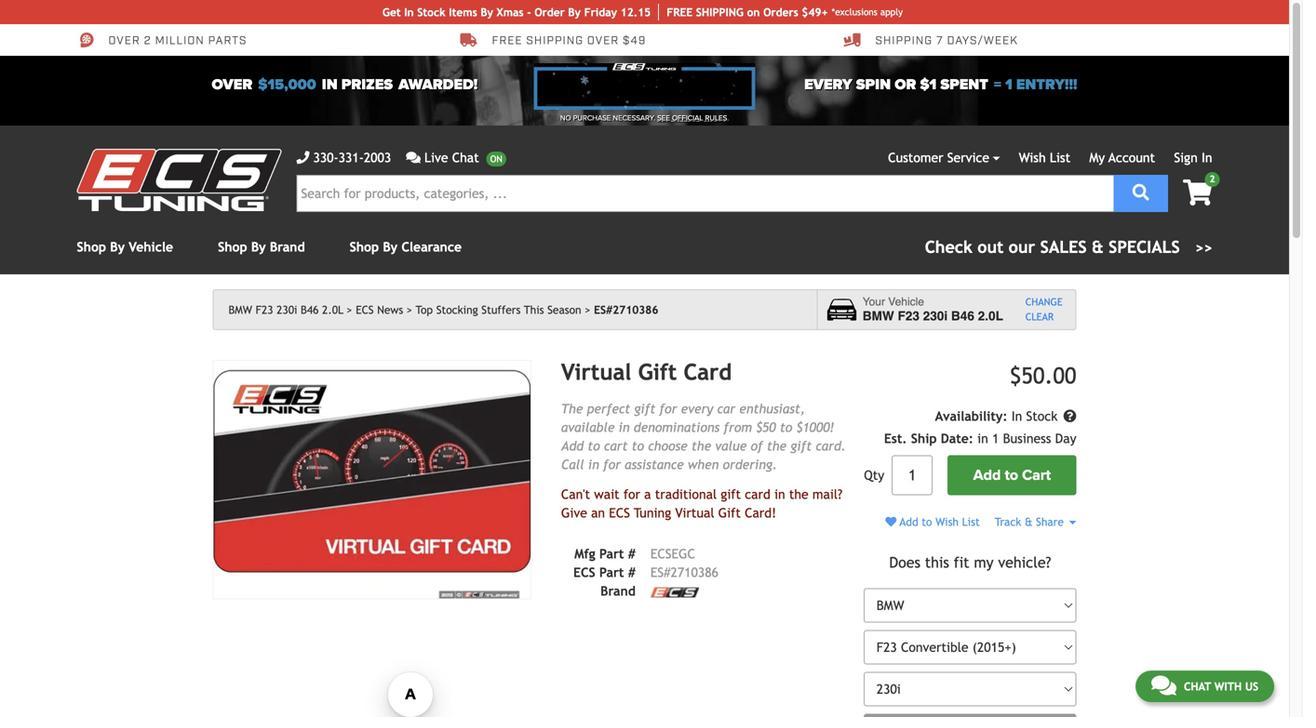 Task type: vqa. For each thing, say whether or not it's contained in the screenshot.
shop by vehicle link
yes



Task type: locate. For each thing, give the bounding box(es) containing it.
1 horizontal spatial in
[[1012, 409, 1022, 424]]

0 horizontal spatial gift
[[634, 402, 656, 416]]

sign in
[[1174, 150, 1212, 165]]

stock
[[417, 6, 446, 19], [1026, 409, 1058, 424]]

2 vertical spatial for
[[624, 487, 640, 502]]

2 vertical spatial in
[[1012, 409, 1022, 424]]

season
[[547, 303, 581, 317]]

clearance
[[402, 240, 462, 255]]

wait
[[594, 487, 620, 502]]

1 horizontal spatial gift
[[721, 487, 741, 502]]

stock for get
[[417, 6, 446, 19]]

1 # from the top
[[628, 547, 636, 562]]

the
[[561, 402, 583, 416]]

over down parts
[[212, 76, 252, 94]]

0 horizontal spatial chat
[[452, 150, 479, 165]]

0 horizontal spatial the
[[692, 439, 711, 454]]

in for get
[[404, 6, 414, 19]]

for left a
[[624, 487, 640, 502]]

in
[[404, 6, 414, 19], [1202, 150, 1212, 165], [1012, 409, 1022, 424]]

0 vertical spatial ecs
[[356, 303, 374, 317]]

gift inside can't wait for a traditional gift card in the mail? give an ecs tuning virtual gift card!
[[718, 506, 741, 521]]

0 vertical spatial 2
[[144, 33, 152, 48]]

stocking
[[436, 303, 478, 317]]

gift
[[638, 359, 677, 385], [718, 506, 741, 521]]

0 horizontal spatial add
[[561, 439, 584, 454]]

stock left items
[[417, 6, 446, 19]]

chat right live on the top left of the page
[[452, 150, 479, 165]]

stock up business
[[1026, 409, 1058, 424]]

2 horizontal spatial shop
[[350, 240, 379, 255]]

the up when
[[692, 439, 711, 454]]

to
[[780, 420, 792, 435], [588, 439, 600, 454], [632, 439, 644, 454], [1005, 467, 1018, 484], [922, 516, 932, 529]]

1 horizontal spatial 2.0l
[[978, 309, 1003, 324]]

1 vertical spatial for
[[603, 457, 621, 472]]

1 vertical spatial in
[[1202, 150, 1212, 165]]

12.15
[[621, 6, 651, 19]]

in right get
[[404, 6, 414, 19]]

0 vertical spatial gift
[[638, 359, 677, 385]]

0 horizontal spatial 1
[[992, 431, 999, 446]]

heart image
[[886, 516, 897, 528]]

the left the mail?
[[789, 487, 809, 502]]

shipping 7 days/week
[[875, 33, 1018, 48]]

track & share
[[995, 516, 1067, 529]]

customer service
[[888, 150, 990, 165]]

0 vertical spatial &
[[1092, 237, 1104, 257]]

day
[[1055, 431, 1077, 446]]

by down ecs tuning image
[[110, 240, 125, 255]]

Search text field
[[296, 175, 1114, 212]]

can't
[[561, 487, 590, 502]]

to left cart
[[1005, 467, 1018, 484]]

by for shop by vehicle
[[110, 240, 125, 255]]

in up cart
[[619, 420, 630, 435]]

2 vertical spatial gift
[[721, 487, 741, 502]]

0 horizontal spatial list
[[962, 516, 980, 529]]

wish up this
[[936, 516, 959, 529]]

2 part from the top
[[599, 565, 624, 580]]

2 down sign in 'link'
[[1210, 174, 1215, 184]]

gift left "card!"
[[718, 506, 741, 521]]

1 horizontal spatial brand
[[601, 584, 636, 599]]

0 vertical spatial 1
[[1005, 76, 1013, 94]]

1 vertical spatial gift
[[791, 439, 812, 454]]

1 vertical spatial &
[[1025, 516, 1033, 529]]

*exclusions
[[832, 7, 878, 17]]

2 # from the top
[[628, 565, 636, 580]]

no purchase necessary. see official rules .
[[560, 114, 729, 123]]

2003
[[364, 150, 391, 165]]

my
[[1089, 150, 1105, 165]]

for up denominations
[[659, 402, 677, 416]]

1 horizontal spatial gift
[[718, 506, 741, 521]]

1 shop from the left
[[77, 240, 106, 255]]

& inside the sales & specials link
[[1092, 237, 1104, 257]]

0 vertical spatial part
[[599, 547, 624, 562]]

part right mfg
[[599, 547, 624, 562]]

xmas
[[497, 6, 524, 19]]

bmw down 'your'
[[863, 309, 894, 324]]

0 vertical spatial vehicle
[[129, 240, 173, 255]]

1 horizontal spatial bmw
[[863, 309, 894, 324]]

ship
[[696, 6, 719, 19]]

1 vertical spatial #
[[628, 565, 636, 580]]

2 vertical spatial ecs
[[573, 565, 595, 580]]

1 horizontal spatial for
[[624, 487, 640, 502]]

1 vertical spatial add
[[973, 467, 1001, 484]]

1 vertical spatial ecs
[[609, 506, 630, 521]]

0 horizontal spatial ecs
[[356, 303, 374, 317]]

brand inside es# 2710386 brand
[[601, 584, 636, 599]]

#
[[628, 547, 636, 562], [628, 565, 636, 580]]

# up es# 2710386 brand
[[628, 547, 636, 562]]

0 vertical spatial stock
[[417, 6, 446, 19]]

add up call
[[561, 439, 584, 454]]

this
[[524, 303, 544, 317]]

virtual gift card
[[561, 359, 732, 385]]

1 vertical spatial over
[[212, 76, 252, 94]]

1 horizontal spatial vehicle
[[888, 296, 924, 309]]

phone image
[[296, 151, 310, 164]]

& right sales
[[1092, 237, 1104, 257]]

1 horizontal spatial list
[[1050, 150, 1071, 165]]

2.0l left clear
[[978, 309, 1003, 324]]

qty
[[864, 468, 884, 483]]

& right 'track'
[[1025, 516, 1033, 529]]

shop by vehicle link
[[77, 240, 173, 255]]

f23
[[256, 303, 273, 317], [898, 309, 920, 324]]

ecs tuning 'spin to win' contest logo image
[[534, 63, 755, 110]]

1 horizontal spatial virtual
[[675, 506, 714, 521]]

1 horizontal spatial shop
[[218, 240, 247, 255]]

1 vertical spatial part
[[599, 565, 624, 580]]

1 vertical spatial virtual
[[675, 506, 714, 521]]

2.0l
[[322, 303, 343, 317], [978, 309, 1003, 324]]

1 right = on the top of page
[[1005, 76, 1013, 94]]

no
[[560, 114, 571, 123]]

brand
[[270, 240, 305, 255], [601, 584, 636, 599]]

0 horizontal spatial &
[[1025, 516, 1033, 529]]

2 left the million
[[144, 33, 152, 48]]

by for shop by brand
[[251, 240, 266, 255]]

chat
[[452, 150, 479, 165], [1184, 680, 1211, 694]]

question circle image
[[1064, 410, 1077, 423]]

by
[[481, 6, 493, 19], [568, 6, 581, 19], [110, 240, 125, 255], [251, 240, 266, 255], [383, 240, 398, 255]]

2 horizontal spatial the
[[789, 487, 809, 502]]

0 vertical spatial brand
[[270, 240, 305, 255]]

gift right perfect
[[634, 402, 656, 416]]

&
[[1092, 237, 1104, 257], [1025, 516, 1033, 529]]

# inside ecsegc ecs part #
[[628, 565, 636, 580]]

2 horizontal spatial add
[[973, 467, 1001, 484]]

1 vertical spatial vehicle
[[888, 296, 924, 309]]

list left 'track'
[[962, 516, 980, 529]]

items
[[449, 6, 477, 19]]

change link
[[1026, 295, 1063, 310]]

1 horizontal spatial chat
[[1184, 680, 1211, 694]]

f23 inside your vehicle bmw f23 230i b46 2.0l
[[898, 309, 920, 324]]

1 horizontal spatial 230i
[[923, 309, 948, 324]]

0 vertical spatial list
[[1050, 150, 1071, 165]]

est.
[[884, 431, 907, 446]]

add for add to wish list
[[900, 516, 918, 529]]

virtual
[[561, 359, 631, 385], [675, 506, 714, 521]]

0 vertical spatial in
[[404, 6, 414, 19]]

chat with us
[[1184, 680, 1259, 694]]

50.00
[[1021, 363, 1077, 389]]

brand down ecsegc ecs part #
[[601, 584, 636, 599]]

parts
[[208, 33, 247, 48]]

ecs down mfg
[[573, 565, 595, 580]]

the perfect gift for every car enthusiast, available in denominations from $50 to $1000! add to cart to choose the value of the gift card. call in for assistance when ordering.
[[561, 402, 846, 472]]

1 horizontal spatial f23
[[898, 309, 920, 324]]

1 vertical spatial list
[[962, 516, 980, 529]]

by up bmw f23 230i b46 2.0l
[[251, 240, 266, 255]]

can't wait for a traditional gift card in the mail? give an ecs tuning virtual gift card!
[[561, 487, 843, 521]]

2.0l left ecs news
[[322, 303, 343, 317]]

days/week
[[947, 33, 1018, 48]]

0 horizontal spatial 230i
[[277, 303, 297, 317]]

0 vertical spatial gift
[[634, 402, 656, 416]]

part down mfg part #
[[599, 565, 624, 580]]

0 vertical spatial over
[[108, 33, 140, 48]]

vehicle right 'your'
[[888, 296, 924, 309]]

gift down $1000!
[[791, 439, 812, 454]]

shop
[[77, 240, 106, 255], [218, 240, 247, 255], [350, 240, 379, 255]]

add to wish list
[[897, 516, 980, 529]]

virtual up perfect
[[561, 359, 631, 385]]

add down "est. ship date: in 1 business day"
[[973, 467, 1001, 484]]

230i inside your vehicle bmw f23 230i b46 2.0l
[[923, 309, 948, 324]]

1 vertical spatial wish
[[936, 516, 959, 529]]

1 vertical spatial gift
[[718, 506, 741, 521]]

2 horizontal spatial ecs
[[609, 506, 630, 521]]

2 horizontal spatial in
[[1202, 150, 1212, 165]]

2 vertical spatial add
[[900, 516, 918, 529]]

0 vertical spatial wish
[[1019, 150, 1046, 165]]

# left es#
[[628, 565, 636, 580]]

shop for shop by brand
[[218, 240, 247, 255]]

1 vertical spatial stock
[[1026, 409, 1058, 424]]

2 shop from the left
[[218, 240, 247, 255]]

traditional
[[655, 487, 717, 502]]

change
[[1026, 296, 1063, 308]]

card!
[[745, 506, 777, 521]]

1 horizontal spatial 2
[[1210, 174, 1215, 184]]

mfg part #
[[574, 547, 636, 562]]

0 horizontal spatial b46
[[301, 303, 319, 317]]

1 horizontal spatial &
[[1092, 237, 1104, 257]]

car
[[717, 402, 735, 416]]

list left "my"
[[1050, 150, 1071, 165]]

ecs gift cards image
[[651, 588, 699, 598]]

chat with us link
[[1136, 671, 1274, 703]]

entry!!!
[[1016, 76, 1077, 94]]

0 horizontal spatial over
[[108, 33, 140, 48]]

1 horizontal spatial b46
[[951, 309, 975, 324]]

does
[[889, 554, 921, 572]]

add inside button
[[973, 467, 1001, 484]]

0 horizontal spatial shop
[[77, 240, 106, 255]]

0 horizontal spatial stock
[[417, 6, 446, 19]]

ecs right the "an"
[[609, 506, 630, 521]]

1 horizontal spatial ecs
[[573, 565, 595, 580]]

ecs inside can't wait for a traditional gift card in the mail? give an ecs tuning virtual gift card!
[[609, 506, 630, 521]]

.
[[727, 114, 729, 123]]

0 horizontal spatial bmw
[[229, 303, 252, 317]]

2.0l inside your vehicle bmw f23 230i b46 2.0l
[[978, 309, 1003, 324]]

virtual inside can't wait for a traditional gift card in the mail? give an ecs tuning virtual gift card!
[[675, 506, 714, 521]]

bmw down shop by brand
[[229, 303, 252, 317]]

gift left card
[[638, 359, 677, 385]]

chat inside 'link'
[[1184, 680, 1211, 694]]

by left clearance
[[383, 240, 398, 255]]

vehicle down ecs tuning image
[[129, 240, 173, 255]]

the right of
[[767, 439, 787, 454]]

1 horizontal spatial add
[[900, 516, 918, 529]]

0 vertical spatial #
[[628, 547, 636, 562]]

gift left card
[[721, 487, 741, 502]]

shipping
[[875, 33, 933, 48]]

bmw f23 230i b46 2.0l
[[229, 303, 343, 317]]

1 horizontal spatial stock
[[1026, 409, 1058, 424]]

in down availability:
[[978, 431, 988, 446]]

1 horizontal spatial over
[[212, 76, 252, 94]]

shop by clearance
[[350, 240, 462, 255]]

service
[[947, 150, 990, 165]]

in inside can't wait for a traditional gift card in the mail? give an ecs tuning virtual gift card!
[[774, 487, 785, 502]]

3 shop from the left
[[350, 240, 379, 255]]

for down cart
[[603, 457, 621, 472]]

brand up bmw f23 230i b46 2.0l
[[270, 240, 305, 255]]

1 vertical spatial 2
[[1210, 174, 1215, 184]]

purchase
[[573, 114, 611, 123]]

by left xmas
[[481, 6, 493, 19]]

0 horizontal spatial for
[[603, 457, 621, 472]]

track
[[995, 516, 1021, 529]]

0 horizontal spatial gift
[[638, 359, 677, 385]]

$49+
[[802, 6, 828, 19]]

7
[[936, 33, 944, 48]]

1 vertical spatial 1
[[992, 431, 999, 446]]

2 horizontal spatial for
[[659, 402, 677, 416]]

gift
[[634, 402, 656, 416], [791, 439, 812, 454], [721, 487, 741, 502]]

the inside can't wait for a traditional gift card in the mail? give an ecs tuning virtual gift card!
[[789, 487, 809, 502]]

for
[[659, 402, 677, 416], [603, 457, 621, 472], [624, 487, 640, 502]]

0 horizontal spatial brand
[[270, 240, 305, 255]]

assistance
[[625, 457, 684, 472]]

b46 left clear
[[951, 309, 975, 324]]

1 down availability: in stock
[[992, 431, 999, 446]]

in right card
[[774, 487, 785, 502]]

b46 left ecs news
[[301, 303, 319, 317]]

sales & specials link
[[925, 235, 1212, 260]]

my account link
[[1089, 150, 1155, 165]]

in right sign
[[1202, 150, 1212, 165]]

brand for shop by brand
[[270, 240, 305, 255]]

this
[[925, 554, 949, 572]]

b46
[[301, 303, 319, 317], [951, 309, 975, 324]]

live chat
[[424, 150, 479, 165]]

1 vertical spatial chat
[[1184, 680, 1211, 694]]

add right 'heart' image
[[900, 516, 918, 529]]

customer service button
[[888, 148, 1000, 168]]

in up business
[[1012, 409, 1022, 424]]

0 vertical spatial add
[[561, 439, 584, 454]]

over left the million
[[108, 33, 140, 48]]

ecs left news
[[356, 303, 374, 317]]

in left the 'prizes'
[[322, 76, 338, 94]]

0 horizontal spatial in
[[404, 6, 414, 19]]

wish right service
[[1019, 150, 1046, 165]]

0 vertical spatial chat
[[452, 150, 479, 165]]

0 vertical spatial for
[[659, 402, 677, 416]]

331-
[[339, 150, 364, 165]]

0 vertical spatial virtual
[[561, 359, 631, 385]]

None text field
[[892, 455, 933, 496]]

1 vertical spatial brand
[[601, 584, 636, 599]]

cart
[[1022, 467, 1051, 484]]

& for track
[[1025, 516, 1033, 529]]

to down "available"
[[588, 439, 600, 454]]

virtual down traditional
[[675, 506, 714, 521]]

chat left with at right
[[1184, 680, 1211, 694]]



Task type: describe. For each thing, give the bounding box(es) containing it.
friday
[[584, 6, 617, 19]]

top
[[416, 303, 433, 317]]

see official rules link
[[657, 113, 727, 124]]

call
[[561, 457, 584, 472]]

shop by clearance link
[[350, 240, 462, 255]]

every
[[681, 402, 713, 416]]

& for sales
[[1092, 237, 1104, 257]]

to right $50
[[780, 420, 792, 435]]

es#
[[651, 565, 671, 580]]

by right order
[[568, 6, 581, 19]]

account
[[1109, 150, 1155, 165]]

live chat link
[[406, 148, 506, 168]]

mfg
[[574, 547, 596, 562]]

specials
[[1109, 237, 1180, 257]]

in right call
[[588, 457, 599, 472]]

add inside the perfect gift for every car enthusiast, available in denominations from $50 to $1000! add to cart to choose the value of the gift card. call in for assistance when ordering.
[[561, 439, 584, 454]]

or
[[895, 76, 916, 94]]

sales & specials
[[1040, 237, 1180, 257]]

0 horizontal spatial f23
[[256, 303, 273, 317]]

million
[[155, 33, 205, 48]]

top stocking stuffers this season
[[416, 303, 581, 317]]

*exclusions apply link
[[832, 5, 903, 19]]

ecsegc
[[651, 547, 695, 562]]

ordering.
[[723, 457, 777, 472]]

to right 'heart' image
[[922, 516, 932, 529]]

1 part from the top
[[599, 547, 624, 562]]

availability:
[[935, 409, 1008, 424]]

brand for es# 2710386 brand
[[601, 584, 636, 599]]

ecs inside ecsegc ecs part #
[[573, 565, 595, 580]]

in for availability:
[[1012, 409, 1022, 424]]

on
[[747, 6, 760, 19]]

1 horizontal spatial 1
[[1005, 76, 1013, 94]]

enthusiast,
[[739, 402, 805, 416]]

bmw inside your vehicle bmw f23 230i b46 2.0l
[[863, 309, 894, 324]]

top stocking stuffers this season link
[[416, 303, 591, 317]]

comments image
[[1151, 675, 1177, 697]]

0 horizontal spatial vehicle
[[129, 240, 173, 255]]

330-
[[313, 150, 339, 165]]

your
[[863, 296, 885, 309]]

2710386
[[671, 565, 719, 580]]

in for sign
[[1202, 150, 1212, 165]]

value
[[715, 439, 747, 454]]

ecs news link
[[356, 303, 412, 317]]

fit
[[954, 554, 970, 572]]

get in stock items by xmas - order by friday 12.15
[[382, 6, 651, 19]]

search image
[[1133, 184, 1149, 201]]

choose
[[648, 439, 688, 454]]

es#2710386 - ecsegc -  virtual gift card - the perfect gift for every car enthusiast, available in denominations from $50 to $1000! add to cart to choose the value of the gift card.

call in for assistance when ordering. - ecs gift cards - audi bmw volkswagen mercedes benz mini porsche image
[[213, 360, 531, 600]]

shopping cart image
[[1183, 180, 1212, 206]]

2 horizontal spatial gift
[[791, 439, 812, 454]]

ecs tuning image
[[77, 149, 282, 211]]

perfect
[[587, 402, 630, 416]]

free shipping over $49 link
[[460, 32, 646, 48]]

a
[[644, 487, 651, 502]]

bmw f23 230i b46 2.0l link
[[229, 303, 352, 317]]

part inside ecsegc ecs part #
[[599, 565, 624, 580]]

2 link
[[1168, 172, 1220, 208]]

clear
[[1026, 311, 1054, 323]]

ship
[[911, 431, 937, 446]]

every
[[804, 76, 852, 94]]

chat inside "link"
[[452, 150, 479, 165]]

mail?
[[813, 487, 843, 502]]

free
[[667, 6, 693, 19]]

shop by brand
[[218, 240, 305, 255]]

0 horizontal spatial virtual
[[561, 359, 631, 385]]

add to cart button
[[948, 455, 1077, 496]]

comments image
[[406, 151, 421, 164]]

ecsegc ecs part #
[[573, 547, 695, 580]]

ping
[[719, 6, 744, 19]]

business
[[1003, 431, 1051, 446]]

free
[[492, 33, 523, 48]]

to right cart
[[632, 439, 644, 454]]

card
[[745, 487, 771, 502]]

over 2 million parts link
[[77, 32, 247, 48]]

vehicle inside your vehicle bmw f23 230i b46 2.0l
[[888, 296, 924, 309]]

customer
[[888, 150, 943, 165]]

add to cart
[[973, 467, 1051, 484]]

denominations
[[634, 420, 720, 435]]

your vehicle bmw f23 230i b46 2.0l
[[863, 296, 1003, 324]]

1 horizontal spatial wish
[[1019, 150, 1046, 165]]

0 horizontal spatial wish
[[936, 516, 959, 529]]

shop for shop by vehicle
[[77, 240, 106, 255]]

b46 inside your vehicle bmw f23 230i b46 2.0l
[[951, 309, 975, 324]]

0 horizontal spatial 2
[[144, 33, 152, 48]]

for inside can't wait for a traditional gift card in the mail? give an ecs tuning virtual gift card!
[[624, 487, 640, 502]]

to inside button
[[1005, 467, 1018, 484]]

apply
[[880, 7, 903, 17]]

over for over 2 million parts
[[108, 33, 140, 48]]

stock for availability:
[[1026, 409, 1058, 424]]

free ship ping on orders $49+ *exclusions apply
[[667, 6, 903, 19]]

my
[[974, 554, 994, 572]]

with
[[1214, 680, 1242, 694]]

over
[[587, 33, 619, 48]]

does this fit my vehicle?
[[889, 554, 1051, 572]]

share
[[1036, 516, 1064, 529]]

card
[[684, 359, 732, 385]]

shop by vehicle
[[77, 240, 173, 255]]

0 horizontal spatial 2.0l
[[322, 303, 343, 317]]

$15,000
[[258, 76, 316, 94]]

by for shop by clearance
[[383, 240, 398, 255]]

rules
[[705, 114, 727, 123]]

sign in link
[[1174, 150, 1212, 165]]

-
[[527, 6, 531, 19]]

1 horizontal spatial the
[[767, 439, 787, 454]]

$1000!
[[796, 420, 835, 435]]

add to wish list link
[[886, 516, 980, 529]]

ecs news
[[356, 303, 403, 317]]

us
[[1245, 680, 1259, 694]]

over for over $15,000 in prizes
[[212, 76, 252, 94]]

$50
[[756, 420, 776, 435]]

330-331-2003
[[313, 150, 391, 165]]

add for add to cart
[[973, 467, 1001, 484]]

necessary.
[[613, 114, 655, 123]]

gift inside can't wait for a traditional gift card in the mail? give an ecs tuning virtual gift card!
[[721, 487, 741, 502]]

spin
[[856, 76, 891, 94]]

tuning
[[634, 506, 671, 521]]

every spin or $1 spent = 1 entry!!!
[[804, 76, 1077, 94]]

orders
[[763, 6, 799, 19]]

prizes
[[341, 76, 393, 94]]

card.
[[816, 439, 846, 454]]

shop for shop by clearance
[[350, 240, 379, 255]]



